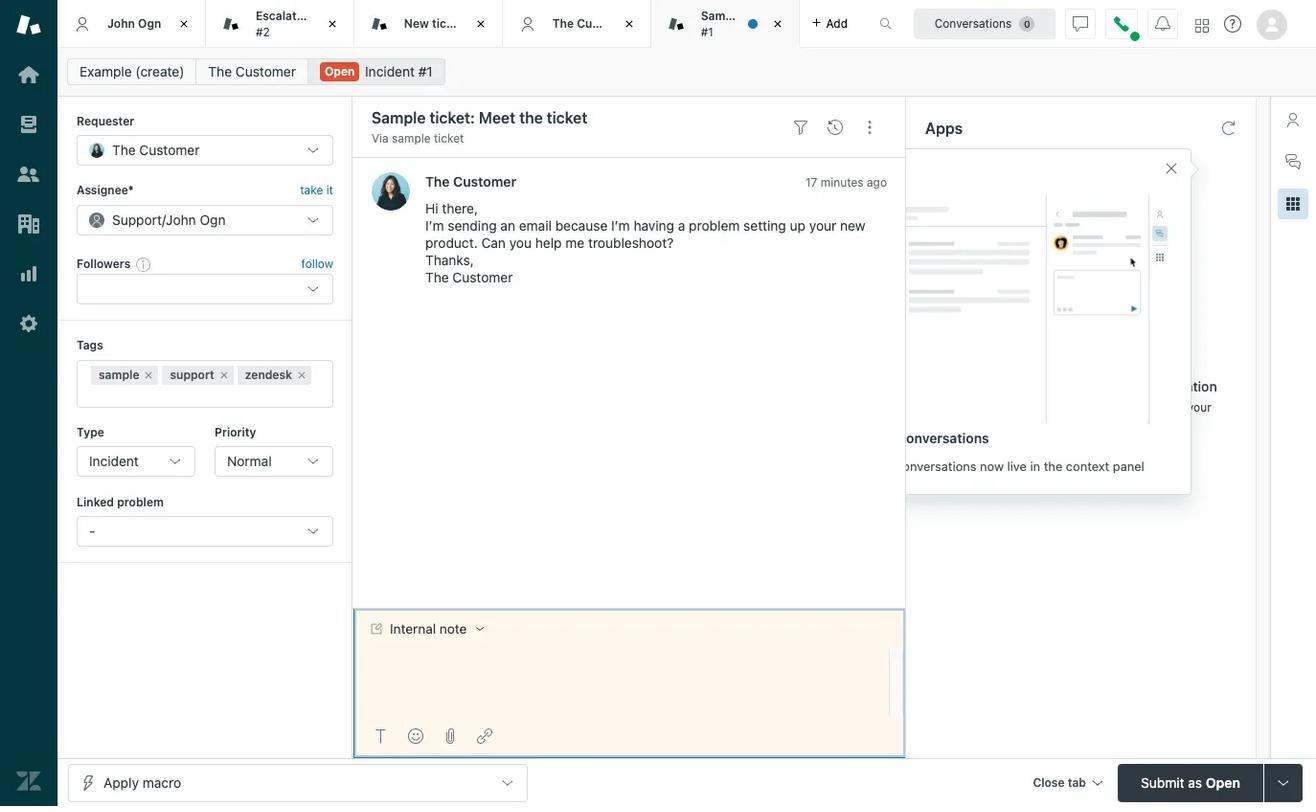 Task type: locate. For each thing, give the bounding box(es) containing it.
close image inside the customer tab
[[619, 14, 639, 34]]

1 horizontal spatial your
[[1188, 400, 1211, 415]]

1 vertical spatial the customer link
[[425, 174, 516, 190]]

0 horizontal spatial your
[[809, 218, 836, 234]]

live
[[1007, 458, 1027, 474]]

0 vertical spatial conversations
[[899, 430, 989, 446]]

remove image for support
[[218, 369, 230, 381]]

the customer link inside the secondary element
[[196, 58, 308, 85]]

incident down new
[[365, 63, 415, 80]]

linked problem element
[[77, 517, 333, 547]]

an
[[500, 218, 515, 234]]

incident inside the secondary element
[[365, 63, 415, 80]]

customer down can
[[453, 270, 513, 286]]

conversations
[[899, 430, 989, 446], [896, 458, 977, 474]]

tab
[[1068, 775, 1086, 790]]

customer
[[577, 16, 632, 30], [236, 63, 296, 80], [139, 142, 200, 158], [453, 174, 516, 190], [453, 270, 513, 286]]

2 horizontal spatial close image
[[619, 14, 639, 34]]

tab containing escalate issue
[[206, 0, 354, 48]]

ogn right /
[[200, 211, 226, 228]]

0 horizontal spatial apps
[[993, 400, 1020, 415]]

visible
[[1062, 378, 1103, 395]]

customer inside the secondary element
[[236, 63, 296, 80]]

zendesk image
[[16, 769, 41, 794]]

remove image for zendesk
[[296, 369, 307, 381]]

info on adding followers image
[[136, 257, 152, 272]]

apps image
[[1285, 196, 1301, 212]]

note
[[440, 622, 467, 637]]

via
[[372, 131, 389, 146]]

side for side conversations now live in the context panel
[[867, 458, 892, 474]]

john up 'example (create)'
[[107, 16, 135, 30]]

1 horizontal spatial close image
[[323, 14, 342, 34]]

priority
[[215, 425, 256, 439]]

support
[[170, 367, 214, 382]]

conversations down side conversations
[[896, 458, 977, 474]]

you
[[509, 235, 532, 251]]

1 horizontal spatial incident
[[365, 63, 415, 80]]

0 horizontal spatial close image
[[471, 14, 490, 34]]

2 close image from the left
[[323, 14, 342, 34]]

requester element
[[77, 135, 333, 166]]

open right as
[[1206, 774, 1240, 791]]

0 horizontal spatial open
[[325, 64, 355, 79]]

1 vertical spatial ogn
[[200, 211, 226, 228]]

1 vertical spatial side
[[867, 458, 892, 474]]

1 horizontal spatial ogn
[[200, 211, 226, 228]]

1 side from the top
[[867, 430, 895, 446]]

john right 'support'
[[166, 211, 196, 228]]

#1 inside tab
[[701, 24, 713, 39]]

can
[[481, 235, 506, 251]]

help
[[535, 235, 562, 251]]

1 horizontal spatial open
[[1206, 774, 1240, 791]]

and
[[1023, 400, 1043, 415]]

2 side from the top
[[867, 458, 892, 474]]

1 close image from the left
[[174, 14, 193, 34]]

customer down #2 in the left top of the page
[[236, 63, 296, 80]]

close image right john ogn at the left top of page
[[174, 14, 193, 34]]

0 horizontal spatial ogn
[[138, 16, 161, 30]]

0 horizontal spatial remove image
[[218, 369, 230, 381]]

remove image right zendesk
[[296, 369, 307, 381]]

1 horizontal spatial close image
[[768, 14, 787, 34]]

customer context image
[[1285, 112, 1301, 127]]

3 close image from the left
[[619, 14, 639, 34]]

customer up there,
[[453, 174, 516, 190]]

the customer
[[552, 16, 632, 30], [208, 63, 296, 80], [112, 142, 200, 158], [425, 174, 516, 190]]

side for side conversations
[[867, 430, 895, 446]]

main element
[[0, 0, 57, 807]]

0 horizontal spatial john
[[107, 16, 135, 30]]

zendesk
[[1044, 458, 1091, 472]]

1 horizontal spatial apps
[[1028, 378, 1059, 395]]

apps
[[1028, 378, 1059, 395], [993, 400, 1020, 415]]

incident inside 'popup button'
[[89, 453, 139, 469]]

problem
[[689, 218, 740, 234], [117, 495, 164, 510]]

the down requester
[[112, 142, 136, 158]]

open
[[325, 64, 355, 79], [1206, 774, 1240, 791]]

0 vertical spatial open
[[325, 64, 355, 79]]

your down location
[[1188, 400, 1211, 415]]

a
[[678, 218, 685, 234]]

sample right via
[[392, 131, 431, 146]]

ticket right new
[[432, 16, 464, 30]]

0 vertical spatial the customer link
[[196, 58, 308, 85]]

sample
[[392, 131, 431, 146], [99, 367, 139, 382]]

i'm up the troubleshoot?
[[611, 218, 630, 234]]

the inside tab
[[552, 16, 574, 30]]

browse
[[950, 400, 990, 415]]

1 vertical spatial sample
[[99, 367, 139, 382]]

submit as open
[[1141, 774, 1240, 791]]

the inside hi there, i'm sending an email because i'm having a problem setting up your new product. can you help me troubleshoot? thanks, the customer
[[425, 270, 449, 286]]

1 i'm from the left
[[425, 218, 444, 234]]

1 remove image from the left
[[218, 369, 230, 381]]

0 vertical spatial ticket
[[432, 16, 464, 30]]

0 horizontal spatial close image
[[174, 14, 193, 34]]

0 horizontal spatial sample
[[99, 367, 139, 382]]

incident for incident
[[89, 453, 139, 469]]

close image
[[174, 14, 193, 34], [323, 14, 342, 34], [619, 14, 639, 34]]

0 vertical spatial side
[[867, 430, 895, 446]]

#1 inside the secondary element
[[418, 63, 433, 80]]

sample left remove image
[[99, 367, 139, 382]]

1 close image from the left
[[471, 14, 490, 34]]

1 horizontal spatial problem
[[689, 218, 740, 234]]

follow button
[[301, 256, 333, 273]]

escalate issue #2
[[256, 9, 336, 39]]

close image
[[471, 14, 490, 34], [768, 14, 787, 34]]

the down thanks,
[[425, 270, 449, 286]]

customer inside tab
[[577, 16, 632, 30]]

close image right new ticket in the top of the page
[[471, 14, 490, 34]]

0 vertical spatial #1
[[701, 24, 713, 39]]

submit
[[1141, 774, 1184, 791]]

incident down type
[[89, 453, 139, 469]]

1 vertical spatial your
[[1188, 400, 1211, 415]]

now
[[980, 458, 1004, 474]]

Internal note composer text field
[[362, 650, 883, 690]]

close image for the customer
[[619, 14, 639, 34]]

the customer link up there,
[[425, 174, 516, 190]]

0 horizontal spatial problem
[[117, 495, 164, 510]]

tab
[[206, 0, 354, 48]]

filter image
[[793, 119, 808, 135]]

apps down no at the right top
[[993, 400, 1020, 415]]

#1 down new ticket tab
[[418, 63, 433, 80]]

customer up support / john ogn
[[139, 142, 200, 158]]

setting
[[743, 218, 786, 234]]

john ogn tab
[[57, 0, 206, 48]]

close image inside john ogn tab
[[174, 14, 193, 34]]

close image left add dropdown button on the top of the page
[[768, 14, 787, 34]]

escalate
[[256, 9, 303, 23]]

close tab button
[[1024, 764, 1110, 805]]

there
[[945, 378, 982, 395]]

1 vertical spatial john
[[166, 211, 196, 228]]

there,
[[442, 201, 478, 217]]

17
[[806, 176, 817, 190]]

take it
[[300, 183, 333, 198]]

displays possible ticket submission types image
[[1276, 775, 1291, 791]]

1 vertical spatial conversations
[[896, 458, 977, 474]]

1 vertical spatial incident
[[89, 453, 139, 469]]

side
[[867, 430, 895, 446], [867, 458, 892, 474]]

this
[[1140, 378, 1163, 395]]

1 horizontal spatial i'm
[[611, 218, 630, 234]]

#1 up the secondary element
[[701, 24, 713, 39]]

to
[[1114, 400, 1125, 415]]

sending
[[448, 218, 497, 234]]

integrations
[[1046, 400, 1111, 415]]

your right up
[[809, 218, 836, 234]]

close image right escalate
[[323, 14, 342, 34]]

panel
[[1113, 458, 1144, 474]]

the up hi at the left top
[[425, 174, 450, 190]]

followers element
[[77, 274, 333, 305]]

conversations down browse
[[899, 430, 989, 446]]

the customer inside requester element
[[112, 142, 200, 158]]

remove image right the support
[[218, 369, 230, 381]]

remove image
[[218, 369, 230, 381], [296, 369, 307, 381]]

the
[[552, 16, 574, 30], [208, 63, 232, 80], [112, 142, 136, 158], [425, 174, 450, 190], [425, 270, 449, 286]]

customer up the secondary element
[[577, 16, 632, 30]]

the up subject field
[[552, 16, 574, 30]]

the customer link down #2 in the left top of the page
[[196, 58, 308, 85]]

0 horizontal spatial incident
[[89, 453, 139, 469]]

ogn up the (create)
[[138, 16, 161, 30]]

17 minutes ago text field
[[806, 176, 887, 190]]

your inside hi there, i'm sending an email because i'm having a problem setting up your new product. can you help me troubleshoot? thanks, the customer
[[809, 218, 836, 234]]

context
[[1066, 458, 1109, 474]]

customers image
[[16, 162, 41, 187]]

17 minutes ago
[[806, 176, 887, 190]]

take
[[300, 183, 323, 198]]

no
[[1009, 378, 1025, 395]]

ticket right via
[[434, 131, 464, 146]]

1 horizontal spatial remove image
[[296, 369, 307, 381]]

Subject field
[[368, 106, 780, 129]]

open down issue
[[325, 64, 355, 79]]

0 vertical spatial problem
[[689, 218, 740, 234]]

from
[[1107, 378, 1136, 395]]

side conversations
[[867, 430, 989, 446]]

assignee*
[[77, 183, 134, 198]]

notifications image
[[1155, 16, 1171, 31]]

apps up 'and'
[[1028, 378, 1059, 395]]

#1
[[701, 24, 713, 39], [418, 63, 433, 80]]

problem down incident 'popup button'
[[117, 495, 164, 510]]

reporting image
[[16, 261, 41, 286]]

incident for incident #1
[[365, 63, 415, 80]]

0 vertical spatial incident
[[365, 63, 415, 80]]

john
[[107, 16, 135, 30], [166, 211, 196, 228]]

2 remove image from the left
[[296, 369, 307, 381]]

0 vertical spatial john
[[107, 16, 135, 30]]

2 close image from the left
[[768, 14, 787, 34]]

marketplace
[[1094, 458, 1161, 472]]

close image inside #1 tab
[[768, 14, 787, 34]]

0 vertical spatial ogn
[[138, 16, 161, 30]]

hi
[[425, 201, 438, 217]]

having
[[634, 218, 674, 234]]

close image up the secondary element
[[619, 14, 639, 34]]

0 horizontal spatial #1
[[418, 63, 433, 80]]

0 horizontal spatial i'm
[[425, 218, 444, 234]]

support
[[112, 211, 162, 228]]

insert emojis image
[[408, 729, 423, 744]]

1 horizontal spatial #1
[[701, 24, 713, 39]]

it
[[326, 183, 333, 198]]

your
[[809, 218, 836, 234], [1188, 400, 1211, 415]]

problem right a
[[689, 218, 740, 234]]

internal note button
[[353, 609, 499, 650]]

secondary element
[[57, 53, 1316, 91]]

the customer inside tab
[[552, 16, 632, 30]]

1 horizontal spatial sample
[[392, 131, 431, 146]]

1 vertical spatial #1
[[418, 63, 433, 80]]

1 horizontal spatial john
[[166, 211, 196, 228]]

1 vertical spatial ticket
[[434, 131, 464, 146]]

0 vertical spatial your
[[809, 218, 836, 234]]

0 horizontal spatial the customer link
[[196, 58, 308, 85]]

i'm
[[425, 218, 444, 234], [611, 218, 630, 234]]

i'm down hi at the left top
[[425, 218, 444, 234]]

zendesk products image
[[1195, 19, 1209, 32]]

-
[[89, 523, 95, 540]]



Task type: vqa. For each thing, say whether or not it's contained in the screenshot.
workspaces group at the left of page
no



Task type: describe. For each thing, give the bounding box(es) containing it.
new ticket tab
[[354, 0, 503, 48]]

add attachment image
[[443, 729, 458, 744]]

linked
[[77, 495, 114, 510]]

john inside assignee* element
[[166, 211, 196, 228]]

events image
[[828, 119, 843, 135]]

because
[[555, 218, 608, 234]]

button displays agent's chat status as invisible. image
[[1073, 16, 1088, 31]]

the right the (create)
[[208, 63, 232, 80]]

apply macro
[[103, 774, 181, 791]]

apply
[[103, 774, 139, 791]]

conversations for side conversations
[[899, 430, 989, 446]]

admin image
[[16, 311, 41, 336]]

(create)
[[135, 63, 184, 80]]

macro
[[142, 774, 181, 791]]

get started image
[[16, 62, 41, 87]]

organizations image
[[16, 212, 41, 237]]

format text image
[[374, 729, 389, 744]]

followers
[[77, 256, 131, 271]]

get help image
[[1224, 15, 1241, 33]]

0 vertical spatial apps
[[1028, 378, 1059, 395]]

2 i'm from the left
[[611, 218, 630, 234]]

ogn inside tab
[[138, 16, 161, 30]]

normal
[[227, 453, 272, 469]]

as
[[1188, 774, 1202, 791]]

the
[[1044, 458, 1063, 474]]

close image inside new ticket tab
[[471, 14, 490, 34]]

via sample ticket
[[372, 131, 464, 146]]

side conversations now live in the context panel
[[867, 458, 1144, 474]]

open inside the secondary element
[[325, 64, 355, 79]]

#2
[[256, 24, 270, 39]]

normal button
[[215, 446, 333, 477]]

the customer inside the secondary element
[[208, 63, 296, 80]]

product.
[[425, 235, 478, 251]]

john ogn
[[107, 16, 161, 30]]

incident #1
[[365, 63, 433, 80]]

requester
[[77, 114, 134, 128]]

1 horizontal spatial the customer link
[[425, 174, 516, 190]]

location
[[1167, 378, 1217, 395]]

ticket actions image
[[862, 119, 877, 135]]

new
[[404, 16, 429, 30]]

internal
[[390, 622, 436, 637]]

tags
[[77, 338, 103, 353]]

#1 tab
[[651, 0, 799, 48]]

minutes
[[821, 176, 864, 190]]

follow
[[301, 257, 333, 271]]

add
[[826, 16, 848, 30]]

hi there, i'm sending an email because i'm having a problem setting up your new product. can you help me troubleshoot? thanks, the customer
[[425, 201, 866, 286]]

streamline
[[1128, 400, 1184, 415]]

ago
[[867, 176, 887, 190]]

assignee* element
[[77, 205, 333, 235]]

conversations
[[935, 16, 1012, 30]]

up
[[790, 218, 806, 234]]

explore zendesk marketplace
[[1001, 458, 1161, 472]]

/
[[162, 211, 166, 228]]

explore
[[1001, 458, 1041, 472]]

thanks,
[[425, 252, 474, 269]]

customer inside requester element
[[139, 142, 200, 158]]

the inside requester element
[[112, 142, 136, 158]]

close tab
[[1033, 775, 1086, 790]]

support / john ogn
[[112, 211, 226, 228]]

troubleshoot?
[[588, 235, 674, 251]]

me
[[565, 235, 585, 251]]

1 vertical spatial open
[[1206, 774, 1240, 791]]

issue
[[306, 9, 336, 23]]

add link (cmd k) image
[[477, 729, 492, 744]]

avatar image
[[372, 173, 410, 211]]

views image
[[16, 112, 41, 137]]

remove image
[[143, 369, 155, 381]]

1 vertical spatial problem
[[117, 495, 164, 510]]

close
[[1033, 775, 1065, 790]]

conversations for side conversations now live in the context panel
[[896, 458, 977, 474]]

explore zendesk marketplace button
[[989, 450, 1173, 481]]

0 vertical spatial sample
[[392, 131, 431, 146]]

ticket inside new ticket tab
[[432, 16, 464, 30]]

problem inside hi there, i'm sending an email because i'm having a problem setting up your new product. can you help me troubleshoot? thanks, the customer
[[689, 218, 740, 234]]

conversations button
[[914, 8, 1056, 39]]

ogn inside assignee* element
[[200, 211, 226, 228]]

example (create)
[[80, 63, 184, 80]]

internal note
[[390, 622, 467, 637]]

close image for john ogn
[[174, 14, 193, 34]]

type
[[77, 425, 104, 439]]

john inside john ogn tab
[[107, 16, 135, 30]]

workflow
[[1057, 416, 1105, 430]]

your inside there are no apps visible from this location browse apps and integrations to streamline your workflow
[[1188, 400, 1211, 415]]

take it button
[[300, 181, 333, 201]]

email
[[519, 218, 552, 234]]

new ticket
[[404, 16, 464, 30]]

incident button
[[77, 446, 195, 477]]

1 vertical spatial apps
[[993, 400, 1020, 415]]

are
[[985, 378, 1005, 395]]

zendesk
[[245, 367, 292, 382]]

example
[[80, 63, 132, 80]]

new
[[840, 218, 866, 234]]

zendesk support image
[[16, 12, 41, 37]]

apps
[[925, 120, 963, 137]]

hide composer image
[[622, 601, 637, 616]]

add button
[[799, 0, 859, 47]]

example (create) button
[[67, 58, 197, 85]]

there are no apps visible from this location browse apps and integrations to streamline your workflow
[[945, 378, 1217, 430]]

customer inside hi there, i'm sending an email because i'm having a problem setting up your new product. can you help me troubleshoot? thanks, the customer
[[453, 270, 513, 286]]

linked problem
[[77, 495, 164, 510]]

the customer tab
[[503, 0, 651, 48]]

tabs tab list
[[57, 0, 859, 48]]



